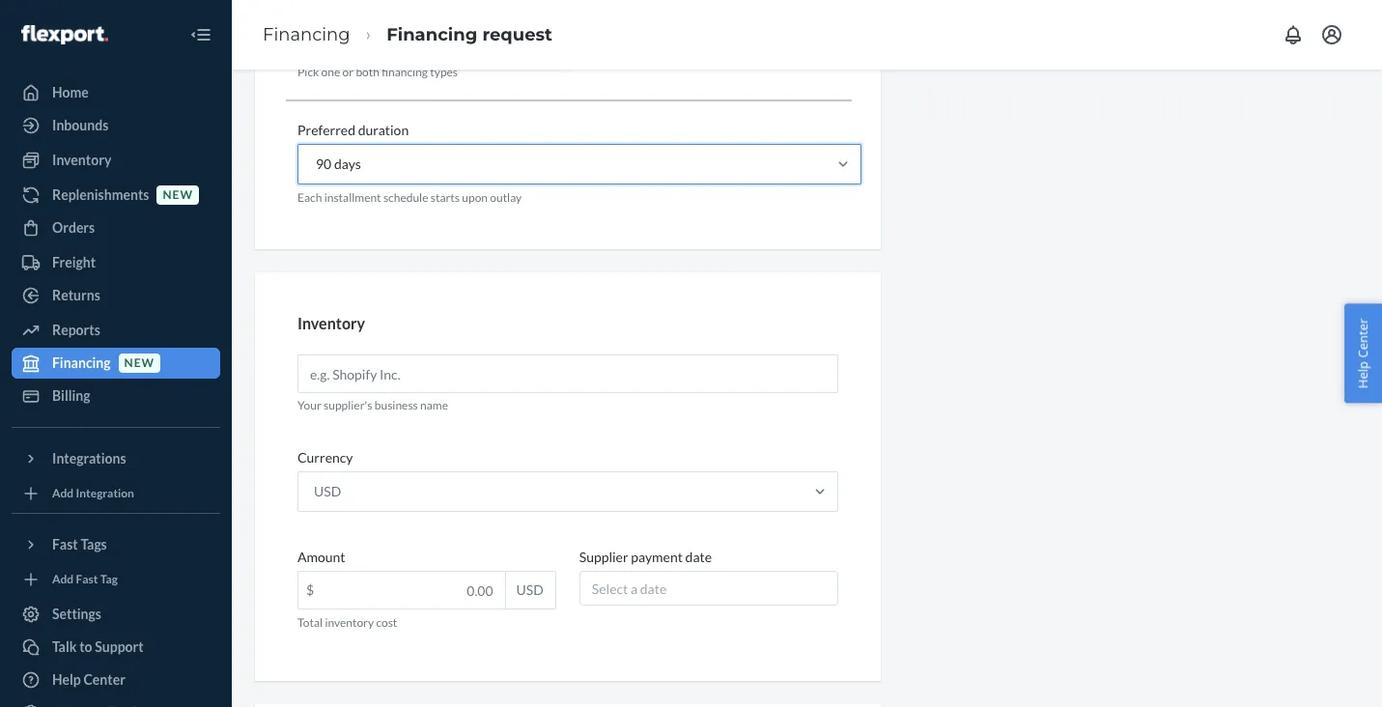 Task type: vqa. For each thing, say whether or not it's contained in the screenshot.
bottommost Inventory
yes



Task type: locate. For each thing, give the bounding box(es) containing it.
1 horizontal spatial help center
[[1355, 319, 1373, 389]]

supplier payment date
[[580, 549, 712, 566]]

1 horizontal spatial new
[[163, 188, 193, 202]]

financing up the pick
[[263, 24, 350, 45]]

0 horizontal spatial new
[[124, 356, 155, 371]]

0 vertical spatial fast
[[52, 536, 78, 553]]

fast tags
[[52, 536, 107, 553]]

total inventory cost
[[298, 616, 398, 630]]

1 horizontal spatial financing
[[263, 24, 350, 45]]

1 horizontal spatial center
[[1355, 319, 1373, 358]]

fast
[[52, 536, 78, 553], [76, 572, 98, 587]]

financing link
[[263, 24, 350, 45]]

inventory up supplier's
[[298, 314, 365, 332]]

center
[[1355, 319, 1373, 358], [84, 672, 126, 688]]

0 horizontal spatial center
[[84, 672, 126, 688]]

select
[[592, 581, 628, 598]]

supplier's
[[324, 398, 372, 413]]

1 horizontal spatial date
[[686, 549, 712, 566]]

add left integration
[[52, 486, 74, 501]]

1 vertical spatial center
[[84, 672, 126, 688]]

help center button
[[1346, 304, 1383, 403]]

supplier
[[580, 549, 629, 566]]

help center
[[1355, 319, 1373, 389], [52, 672, 126, 688]]

0 horizontal spatial date
[[640, 581, 667, 598]]

preferred duration
[[298, 122, 409, 139]]

1 vertical spatial help
[[52, 672, 81, 688]]

add up settings
[[52, 572, 74, 587]]

1 vertical spatial help center
[[52, 672, 126, 688]]

2 horizontal spatial financing
[[387, 24, 478, 45]]

new down reports link
[[124, 356, 155, 371]]

business
[[375, 398, 418, 413]]

financing request
[[387, 24, 553, 45]]

2 add from the top
[[52, 572, 74, 587]]

settings link
[[12, 599, 220, 630]]

fast left tag
[[76, 572, 98, 587]]

new up orders link
[[163, 188, 193, 202]]

talk to support button
[[12, 632, 220, 663]]

fast left tags
[[52, 536, 78, 553]]

inventory
[[325, 616, 374, 630]]

schedule
[[384, 191, 429, 205]]

1 vertical spatial inventory
[[298, 314, 365, 332]]

freight link
[[12, 247, 220, 278]]

1 horizontal spatial help
[[1355, 361, 1373, 389]]

add
[[52, 486, 74, 501], [52, 572, 74, 587]]

0 vertical spatial center
[[1355, 319, 1373, 358]]

financing request link
[[387, 24, 553, 45]]

billing
[[52, 388, 90, 404]]

help
[[1355, 361, 1373, 389], [52, 672, 81, 688]]

installment
[[324, 191, 381, 205]]

0 vertical spatial date
[[686, 549, 712, 566]]

e.g. Shopify Inc. field
[[298, 355, 838, 394]]

0 vertical spatial new
[[163, 188, 193, 202]]

1 vertical spatial usd
[[517, 582, 544, 599]]

talk to support
[[52, 639, 144, 655]]

0 horizontal spatial usd
[[314, 484, 341, 500]]

date
[[686, 549, 712, 566], [640, 581, 667, 598]]

1 vertical spatial new
[[124, 356, 155, 371]]

1 vertical spatial add
[[52, 572, 74, 587]]

orders link
[[12, 213, 220, 244]]

1 vertical spatial date
[[640, 581, 667, 598]]

date for supplier payment date
[[686, 549, 712, 566]]

0 vertical spatial add
[[52, 486, 74, 501]]

tag
[[100, 572, 118, 587]]

center inside help center button
[[1355, 319, 1373, 358]]

financing for financing request
[[387, 24, 478, 45]]

name
[[420, 398, 448, 413]]

to
[[79, 639, 92, 655]]

0 vertical spatial help center
[[1355, 319, 1373, 389]]

breadcrumbs navigation
[[247, 6, 568, 63]]

date right a
[[640, 581, 667, 598]]

talk
[[52, 639, 77, 655]]

preferred
[[298, 122, 356, 139]]

inventory down inbounds
[[52, 152, 111, 168]]

date right payment
[[686, 549, 712, 566]]

usd
[[314, 484, 341, 500], [517, 582, 544, 599]]

types
[[430, 65, 458, 80]]

0 vertical spatial help
[[1355, 361, 1373, 389]]

help inside button
[[1355, 361, 1373, 389]]

support
[[95, 639, 144, 655]]

each installment schedule starts upon outlay
[[298, 191, 522, 205]]

usd down currency
[[314, 484, 341, 500]]

help center inside button
[[1355, 319, 1373, 389]]

0 horizontal spatial help
[[52, 672, 81, 688]]

starts
[[431, 191, 460, 205]]

financing down the reports
[[52, 355, 111, 371]]

open notifications image
[[1282, 23, 1306, 46]]

pick one or both financing types
[[298, 65, 458, 80]]

0 horizontal spatial inventory
[[52, 152, 111, 168]]

new
[[163, 188, 193, 202], [124, 356, 155, 371]]

financing up types
[[387, 24, 478, 45]]

$
[[306, 582, 314, 599]]

one
[[321, 65, 340, 80]]

usd left select
[[517, 582, 544, 599]]

help center link
[[12, 665, 220, 696]]

financing
[[263, 24, 350, 45], [387, 24, 478, 45], [52, 355, 111, 371]]

new for financing
[[124, 356, 155, 371]]

reports
[[52, 322, 100, 338]]

0 vertical spatial usd
[[314, 484, 341, 500]]

add for add integration
[[52, 486, 74, 501]]

freight
[[52, 254, 96, 271]]

inventory link
[[12, 145, 220, 176]]

each
[[298, 191, 322, 205]]

1 add from the top
[[52, 486, 74, 501]]

inbounds link
[[12, 110, 220, 141]]

replenishments
[[52, 187, 149, 203]]

inventory
[[52, 152, 111, 168], [298, 314, 365, 332]]

or
[[343, 65, 354, 80]]

0 horizontal spatial help center
[[52, 672, 126, 688]]



Task type: describe. For each thing, give the bounding box(es) containing it.
add integration
[[52, 486, 134, 501]]

both
[[356, 65, 380, 80]]

your
[[298, 398, 322, 413]]

outlay
[[490, 191, 522, 205]]

amount
[[298, 549, 346, 566]]

returns link
[[12, 280, 220, 311]]

integrations
[[52, 450, 126, 467]]

upon
[[462, 191, 488, 205]]

total
[[298, 616, 323, 630]]

home
[[52, 84, 89, 101]]

currency
[[298, 450, 353, 466]]

90
[[316, 156, 332, 172]]

financing
[[382, 65, 428, 80]]

fast tags button
[[12, 530, 220, 560]]

90 days
[[316, 156, 361, 172]]

reports link
[[12, 315, 220, 346]]

pick
[[298, 65, 319, 80]]

payment
[[631, 549, 683, 566]]

integrations button
[[12, 444, 220, 474]]

center inside help center link
[[84, 672, 126, 688]]

request
[[483, 24, 553, 45]]

open account menu image
[[1321, 23, 1344, 46]]

add for add fast tag
[[52, 572, 74, 587]]

1 vertical spatial fast
[[76, 572, 98, 587]]

your supplier's business name
[[298, 398, 448, 413]]

settings
[[52, 606, 101, 622]]

tags
[[81, 536, 107, 553]]

add fast tag
[[52, 572, 118, 587]]

billing link
[[12, 381, 220, 412]]

orders
[[52, 219, 95, 236]]

0 horizontal spatial financing
[[52, 355, 111, 371]]

a
[[631, 581, 638, 598]]

financing for financing link
[[263, 24, 350, 45]]

select a date
[[592, 581, 667, 598]]

returns
[[52, 287, 100, 303]]

close navigation image
[[189, 23, 213, 46]]

flexport logo image
[[21, 25, 108, 44]]

add integration link
[[12, 482, 220, 505]]

integration
[[76, 486, 134, 501]]

1 horizontal spatial inventory
[[298, 314, 365, 332]]

add fast tag link
[[12, 568, 220, 591]]

0.00 text field
[[299, 572, 505, 609]]

cost
[[376, 616, 398, 630]]

date for select a date
[[640, 581, 667, 598]]

fast inside dropdown button
[[52, 536, 78, 553]]

0 vertical spatial inventory
[[52, 152, 111, 168]]

inbounds
[[52, 117, 109, 133]]

1 horizontal spatial usd
[[517, 582, 544, 599]]

home link
[[12, 77, 220, 108]]

days
[[334, 156, 361, 172]]

new for replenishments
[[163, 188, 193, 202]]

duration
[[358, 122, 409, 139]]



